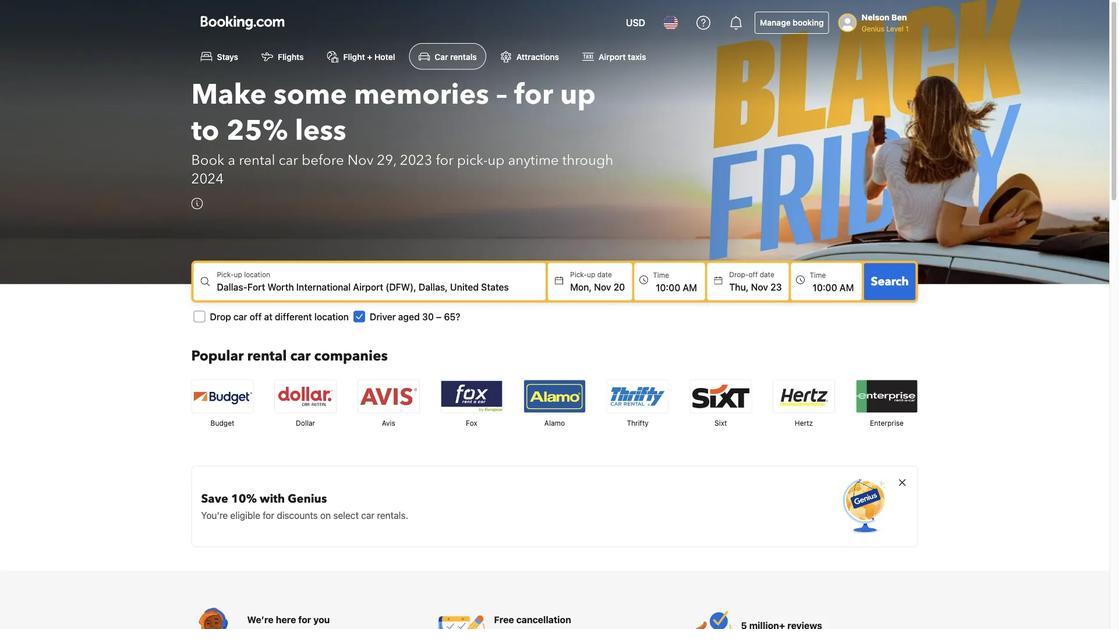Task type: vqa. For each thing, say whether or not it's contained in the screenshot.
Review scores
no



Task type: locate. For each thing, give the bounding box(es) containing it.
for left you
[[298, 614, 311, 625]]

1 horizontal spatial genius
[[862, 24, 885, 33]]

0 horizontal spatial date
[[597, 270, 612, 279]]

here
[[276, 614, 296, 625]]

1 vertical spatial rental
[[247, 346, 287, 366]]

manage
[[760, 18, 791, 27]]

1 horizontal spatial nov
[[594, 281, 611, 292]]

1 horizontal spatial –
[[496, 75, 507, 113]]

flight
[[343, 52, 365, 61]]

free cancellation image
[[438, 608, 485, 629]]

nov inside drop-off date thu, nov 23
[[751, 281, 768, 292]]

– for for
[[496, 75, 507, 113]]

nov left the 20
[[594, 281, 611, 292]]

0 horizontal spatial genius
[[288, 491, 327, 507]]

enterprise
[[870, 419, 904, 427]]

genius
[[862, 24, 885, 33], [288, 491, 327, 507]]

pick- inside the pick-up date mon, nov 20
[[570, 270, 587, 279]]

enterprise logo image
[[857, 380, 918, 413]]

up
[[560, 75, 596, 113], [488, 151, 505, 170], [234, 270, 242, 279], [587, 270, 595, 279]]

car down different
[[290, 346, 311, 366]]

0 vertical spatial location
[[244, 270, 270, 279]]

rental
[[239, 151, 275, 170], [247, 346, 287, 366]]

1 vertical spatial genius
[[288, 491, 327, 507]]

0 vertical spatial off
[[749, 270, 758, 279]]

nov inside the pick-up date mon, nov 20
[[594, 281, 611, 292]]

23
[[771, 281, 782, 292]]

– right 30
[[436, 311, 442, 322]]

date inside drop-off date thu, nov 23
[[760, 270, 775, 279]]

less
[[295, 111, 346, 150]]

rental down the at
[[247, 346, 287, 366]]

budget
[[211, 419, 234, 427]]

companies
[[314, 346, 388, 366]]

0 vertical spatial –
[[496, 75, 507, 113]]

date
[[597, 270, 612, 279], [760, 270, 775, 279]]

location
[[244, 270, 270, 279], [314, 311, 349, 322]]

rentals
[[450, 52, 477, 61]]

search
[[871, 273, 909, 289]]

mon,
[[570, 281, 592, 292]]

pick- up drop
[[217, 270, 234, 279]]

make
[[191, 75, 267, 113]]

make some memories – for up to 25% less book a rental car before nov 29, 2023 for pick-up anytime through 2024
[[191, 75, 613, 189]]

date inside the pick-up date mon, nov 20
[[597, 270, 612, 279]]

avis logo image
[[358, 380, 419, 413]]

attractions link
[[491, 43, 569, 69]]

fox logo image
[[441, 380, 502, 413]]

alamo logo image
[[524, 380, 585, 413]]

off inside drop-off date thu, nov 23
[[749, 270, 758, 279]]

1 vertical spatial off
[[250, 311, 262, 322]]

booking
[[793, 18, 824, 27]]

2 date from the left
[[760, 270, 775, 279]]

we're here for you image
[[191, 608, 238, 629]]

sixt logo image
[[690, 380, 752, 413]]

nov for thu,
[[751, 281, 768, 292]]

budget logo image
[[192, 380, 253, 413]]

0 vertical spatial genius
[[862, 24, 885, 33]]

book
[[191, 151, 224, 170]]

car rentals
[[435, 52, 477, 61]]

off
[[749, 270, 758, 279], [250, 311, 262, 322]]

1 vertical spatial –
[[436, 311, 442, 322]]

for down the "with"
[[263, 510, 274, 521]]

driver
[[370, 311, 396, 322]]

level
[[887, 24, 904, 33]]

airport taxis link
[[573, 43, 656, 69]]

a
[[228, 151, 235, 170]]

hertz logo image
[[773, 380, 835, 413]]

cancellation
[[516, 614, 571, 625]]

manage booking link
[[755, 12, 829, 34]]

1 horizontal spatial off
[[749, 270, 758, 279]]

nov left 29,
[[348, 151, 374, 170]]

usd
[[626, 17, 645, 28]]

car
[[279, 151, 298, 170], [233, 311, 247, 322], [290, 346, 311, 366], [361, 510, 375, 521]]

–
[[496, 75, 507, 113], [436, 311, 442, 322]]

nov for mon,
[[594, 281, 611, 292]]

0 horizontal spatial –
[[436, 311, 442, 322]]

car right select
[[361, 510, 375, 521]]

hotel
[[374, 52, 395, 61]]

discounts
[[277, 510, 318, 521]]

genius down nelson
[[862, 24, 885, 33]]

25%
[[226, 111, 288, 150]]

0 vertical spatial rental
[[239, 151, 275, 170]]

flights
[[278, 52, 304, 61]]

location up the at
[[244, 270, 270, 279]]

0 horizontal spatial nov
[[348, 151, 374, 170]]

thrifty logo image
[[607, 380, 668, 413]]

stays
[[217, 52, 238, 61]]

anytime
[[508, 151, 559, 170]]

save
[[201, 491, 228, 507]]

30
[[422, 311, 434, 322]]

on
[[320, 510, 331, 521]]

airport
[[599, 52, 626, 61]]

pick- for pick-up location
[[217, 270, 234, 279]]

up inside the pick-up date mon, nov 20
[[587, 270, 595, 279]]

date for 20
[[597, 270, 612, 279]]

airport taxis
[[599, 52, 646, 61]]

1 horizontal spatial date
[[760, 270, 775, 279]]

aged
[[398, 311, 420, 322]]

you
[[313, 614, 330, 625]]

nov
[[348, 151, 374, 170], [594, 281, 611, 292], [751, 281, 768, 292]]

off up thu,
[[749, 270, 758, 279]]

see terms and conditions for more information image
[[191, 198, 203, 209], [191, 198, 203, 209]]

pick-
[[217, 270, 234, 279], [570, 270, 587, 279]]

location right different
[[314, 311, 349, 322]]

through
[[562, 151, 613, 170]]

2 horizontal spatial nov
[[751, 281, 768, 292]]

0 horizontal spatial off
[[250, 311, 262, 322]]

genius up discounts
[[288, 491, 327, 507]]

rentals.
[[377, 510, 408, 521]]

car left before on the left top of the page
[[279, 151, 298, 170]]

– down attractions link
[[496, 75, 507, 113]]

ben
[[892, 13, 907, 22]]

nelson ben genius level 1
[[862, 13, 909, 33]]

nov left 23
[[751, 281, 768, 292]]

for
[[514, 75, 553, 113], [436, 151, 454, 170], [263, 510, 274, 521], [298, 614, 311, 625]]

dollar
[[296, 419, 315, 427]]

1 horizontal spatial pick-
[[570, 270, 587, 279]]

0 horizontal spatial pick-
[[217, 270, 234, 279]]

date for 23
[[760, 270, 775, 279]]

drop-
[[729, 270, 749, 279]]

drop
[[210, 311, 231, 322]]

some
[[274, 75, 347, 113]]

memories
[[354, 75, 489, 113]]

1 date from the left
[[597, 270, 612, 279]]

1 vertical spatial location
[[314, 311, 349, 322]]

– inside make some memories – for up to 25% less book a rental car before nov 29, 2023 for pick-up anytime through 2024
[[496, 75, 507, 113]]

off left the at
[[250, 311, 262, 322]]

rental right a
[[239, 151, 275, 170]]

fox
[[466, 419, 478, 427]]

pick- up mon,
[[570, 270, 587, 279]]

1 pick- from the left
[[217, 270, 234, 279]]

2 pick- from the left
[[570, 270, 587, 279]]



Task type: describe. For each thing, give the bounding box(es) containing it.
10%
[[231, 491, 257, 507]]

drop car off at different location
[[210, 311, 349, 322]]

car rentals link
[[409, 43, 486, 69]]

car inside save 10% with genius you're eligible for discounts on select car rentals.
[[361, 510, 375, 521]]

65?
[[444, 311, 460, 322]]

free cancellation
[[494, 614, 571, 625]]

1
[[906, 24, 909, 33]]

before
[[302, 151, 344, 170]]

thrifty
[[627, 419, 649, 427]]

to
[[191, 111, 219, 150]]

for left pick-
[[436, 151, 454, 170]]

+
[[367, 52, 372, 61]]

you're
[[201, 510, 228, 521]]

with
[[260, 491, 285, 507]]

at
[[264, 311, 273, 322]]

we're here for you
[[247, 614, 330, 625]]

select
[[333, 510, 359, 521]]

2024
[[191, 169, 224, 189]]

– for 65?
[[436, 311, 442, 322]]

eligible
[[230, 510, 260, 521]]

hertz
[[795, 419, 813, 427]]

car inside make some memories – for up to 25% less book a rental car before nov 29, 2023 for pick-up anytime through 2024
[[279, 151, 298, 170]]

flight + hotel link
[[318, 43, 404, 69]]

usd button
[[619, 9, 652, 37]]

drop-off date thu, nov 23
[[729, 270, 782, 292]]

nov inside make some memories – for up to 25% less book a rental car before nov 29, 2023 for pick-up anytime through 2024
[[348, 151, 374, 170]]

pick-
[[457, 151, 488, 170]]

sixt
[[715, 419, 727, 427]]

for down attractions
[[514, 75, 553, 113]]

pick-up location
[[217, 270, 270, 279]]

2023
[[400, 151, 432, 170]]

pick- for pick-up date mon, nov 20
[[570, 270, 587, 279]]

different
[[275, 311, 312, 322]]

for inside save 10% with genius you're eligible for discounts on select car rentals.
[[263, 510, 274, 521]]

booking.com online hotel reservations image
[[201, 16, 285, 30]]

stays link
[[191, 43, 248, 69]]

driver aged 30 – 65?
[[370, 311, 460, 322]]

we're
[[247, 614, 274, 625]]

genius inside save 10% with genius you're eligible for discounts on select car rentals.
[[288, 491, 327, 507]]

dollar logo image
[[275, 380, 336, 413]]

taxis
[[628, 52, 646, 61]]

attractions
[[517, 52, 559, 61]]

flights link
[[252, 43, 313, 69]]

rental inside make some memories – for up to 25% less book a rental car before nov 29, 2023 for pick-up anytime through 2024
[[239, 151, 275, 170]]

search button
[[864, 263, 916, 300]]

free
[[494, 614, 514, 625]]

29,
[[377, 151, 396, 170]]

save 10% with genius you're eligible for discounts on select car rentals.
[[201, 491, 408, 521]]

nelson
[[862, 13, 890, 22]]

car right drop
[[233, 311, 247, 322]]

genius inside nelson ben genius level 1
[[862, 24, 885, 33]]

5 million+ reviews image
[[685, 608, 732, 629]]

flight + hotel
[[343, 52, 395, 61]]

20
[[614, 281, 625, 292]]

1 horizontal spatial location
[[314, 311, 349, 322]]

pick-up date mon, nov 20
[[570, 270, 625, 292]]

Pick-up location field
[[217, 280, 546, 294]]

popular
[[191, 346, 244, 366]]

alamo
[[545, 419, 565, 427]]

car
[[435, 52, 448, 61]]

avis
[[382, 419, 395, 427]]

manage booking
[[760, 18, 824, 27]]

popular rental car companies
[[191, 346, 388, 366]]

0 horizontal spatial location
[[244, 270, 270, 279]]

thu,
[[729, 281, 749, 292]]



